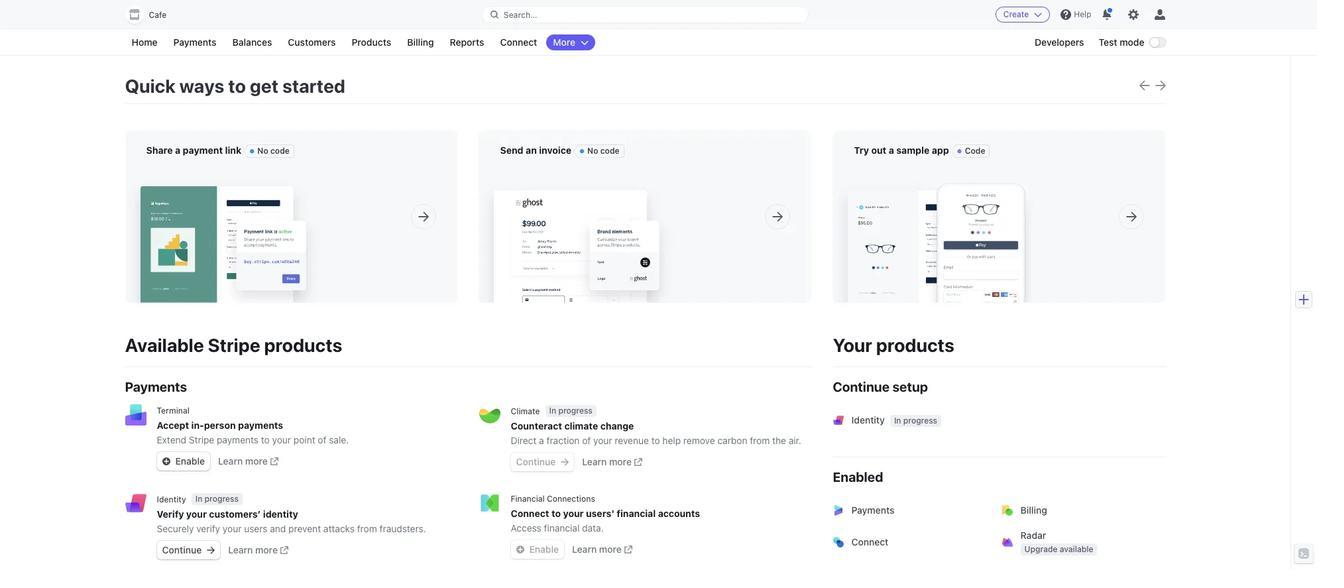 Task type: locate. For each thing, give the bounding box(es) containing it.
1 horizontal spatial of
[[582, 435, 591, 446]]

quick
[[125, 75, 175, 97]]

in
[[549, 406, 556, 416], [894, 416, 901, 426], [195, 494, 202, 504]]

payments down person
[[217, 434, 259, 446]]

code up sending
[[600, 146, 620, 156]]

enable inside button
[[529, 544, 559, 555]]

1 vertical spatial and
[[270, 523, 286, 534]]

1 vertical spatial invoice
[[675, 164, 705, 175]]

0 horizontal spatial svg image
[[162, 458, 170, 465]]

0 horizontal spatial of
[[318, 434, 327, 446]]

branded
[[637, 164, 673, 175]]

to right the sharing
[[346, 164, 355, 175]]

payments link down enabled on the bottom
[[825, 495, 997, 526]]

more down revenue
[[609, 456, 632, 467]]

progress down setup
[[904, 416, 938, 426]]

1 horizontal spatial and
[[500, 177, 516, 188]]

no code
[[257, 146, 290, 156], [587, 146, 620, 156]]

svg image
[[162, 458, 170, 465], [207, 546, 215, 554]]

progress up climate
[[559, 406, 593, 416]]

continue down the direct
[[516, 456, 556, 467]]

billing up radar
[[1021, 505, 1047, 516]]

0 vertical spatial svg image
[[162, 458, 170, 465]]

0 horizontal spatial by
[[275, 164, 285, 175]]

connect down financial
[[511, 508, 549, 519]]

0 horizontal spatial products
[[264, 334, 342, 356]]

financial down the connections
[[544, 522, 580, 534]]

0 vertical spatial continue
[[833, 379, 890, 394]]

and down the identity
[[270, 523, 286, 534]]

payments right person
[[238, 420, 283, 431]]

1 vertical spatial financial
[[544, 522, 580, 534]]

of down climate
[[582, 435, 591, 446]]

continue for continue button
[[516, 456, 556, 467]]

your
[[272, 434, 291, 446], [593, 435, 612, 446], [563, 508, 584, 519], [186, 509, 207, 520], [223, 523, 242, 534]]

learn more link down terminal accept in-person payments extend stripe payments to your point of sale.
[[218, 455, 278, 468]]

connect inside financial connections connect to your users' financial accounts access financial data.
[[511, 508, 549, 519]]

0 vertical spatial billing
[[407, 36, 434, 48]]

try
[[854, 145, 869, 156]]

0 vertical spatial enable
[[175, 455, 205, 467]]

payments up ways
[[173, 36, 217, 48]]

balances link
[[226, 34, 279, 50]]

learn more link for financial
[[572, 543, 632, 556]]

invoice right an
[[539, 145, 572, 156]]

1 vertical spatial svg image
[[516, 546, 524, 554]]

0 vertical spatial svg image
[[561, 458, 569, 466]]

your inside counteract climate change direct a fraction of your revenue to help remove carbon from the air.
[[593, 435, 612, 446]]

payments up terminal
[[125, 379, 187, 394]]

learn more link for your
[[228, 544, 288, 557]]

1 horizontal spatial enable
[[529, 544, 559, 555]]

payments down enabled on the bottom
[[852, 505, 895, 516]]

learn down users
[[228, 544, 253, 556]]

by inside the sell a product or subscription by sharing a link to a checkout page.
[[275, 164, 285, 175]]

to down the connections
[[552, 508, 561, 519]]

0 horizontal spatial connect link
[[494, 34, 544, 50]]

no code for subscription
[[257, 146, 290, 156]]

more down users
[[255, 544, 278, 556]]

learn more
[[218, 455, 268, 467], [582, 456, 632, 467], [572, 544, 622, 555], [228, 544, 278, 556]]

1 horizontal spatial identity
[[852, 414, 885, 426]]

1 horizontal spatial page.
[[558, 177, 582, 188]]

enable down extend
[[175, 455, 205, 467]]

payments link up ways
[[167, 34, 223, 50]]

of
[[318, 434, 327, 446], [582, 435, 591, 446]]

page. down send an invoice
[[558, 177, 582, 188]]

your down change
[[593, 435, 612, 446]]

app
[[932, 145, 949, 156]]

in for verify your customers' identity securely verify your users and prevent attacks from fraudsters.
[[195, 494, 202, 504]]

prevent
[[288, 523, 321, 534]]

svg image for enable
[[516, 546, 524, 554]]

no code up sending
[[587, 146, 620, 156]]

0 horizontal spatial financial
[[544, 522, 580, 534]]

test mode
[[1099, 36, 1145, 48]]

svg image for continue
[[207, 546, 215, 554]]

0 vertical spatial financial
[[617, 508, 656, 519]]

in-
[[191, 420, 204, 431]]

payment down collect
[[519, 177, 556, 188]]

by left sending
[[580, 164, 590, 175]]

try out a sample app
[[854, 145, 949, 156]]

learn more link for of
[[582, 455, 642, 469]]

0 horizontal spatial progress
[[205, 494, 239, 504]]

to
[[228, 75, 246, 97], [346, 164, 355, 175], [261, 434, 270, 446], [652, 435, 660, 446], [552, 508, 561, 519]]

learn for financial
[[572, 544, 597, 555]]

balances
[[232, 36, 272, 48]]

0 vertical spatial invoice
[[539, 145, 572, 156]]

identity
[[263, 509, 298, 520]]

learn down climate
[[582, 456, 607, 467]]

enable down the access
[[529, 544, 559, 555]]

1 horizontal spatial in progress
[[549, 406, 593, 416]]

1 vertical spatial payments link
[[825, 495, 997, 526]]

send an invoice
[[500, 145, 572, 156]]

1 horizontal spatial from
[[750, 435, 770, 446]]

2 products from the left
[[876, 334, 955, 356]]

2 code from the left
[[600, 146, 620, 156]]

no code up the sell a product or subscription by sharing a link to a checkout page.
[[257, 146, 290, 156]]

0 horizontal spatial in progress
[[195, 494, 239, 504]]

to left help
[[652, 435, 660, 446]]

1 horizontal spatial no
[[587, 146, 598, 156]]

from right attacks
[[357, 523, 377, 534]]

1 horizontal spatial connect link
[[825, 526, 997, 558]]

subscription
[[219, 164, 272, 175]]

2 vertical spatial connect
[[852, 536, 889, 548]]

connect
[[500, 36, 537, 48], [511, 508, 549, 519], [852, 536, 889, 548]]

0 vertical spatial payments
[[238, 420, 283, 431]]

0 horizontal spatial billing link
[[401, 34, 441, 50]]

more for your
[[245, 455, 268, 467]]

2 no code from the left
[[587, 146, 620, 156]]

page. down the "product"
[[188, 177, 212, 188]]

users
[[244, 523, 268, 534]]

0 vertical spatial connect link
[[494, 34, 544, 50]]

in for counteract climate change direct a fraction of your revenue to help remove carbon from the air.
[[549, 406, 556, 416]]

1 horizontal spatial svg image
[[561, 458, 569, 466]]

home link
[[125, 34, 164, 50]]

svg image inside continue "link"
[[207, 546, 215, 554]]

0 horizontal spatial invoice
[[539, 145, 572, 156]]

stripe
[[208, 334, 260, 356], [189, 434, 214, 446]]

1 horizontal spatial in
[[549, 406, 556, 416]]

more
[[553, 36, 576, 48]]

0 horizontal spatial continue
[[162, 544, 202, 556]]

1 vertical spatial link
[[329, 164, 344, 175]]

0 horizontal spatial page.
[[188, 177, 212, 188]]

more
[[245, 455, 268, 467], [609, 456, 632, 467], [599, 544, 622, 555], [255, 544, 278, 556]]

to inside the sell a product or subscription by sharing a link to a checkout page.
[[346, 164, 355, 175]]

connect down enabled on the bottom
[[852, 536, 889, 548]]

invoice left email
[[675, 164, 705, 175]]

in progress up climate
[[549, 406, 593, 416]]

attacks
[[323, 523, 355, 534]]

more for to
[[609, 456, 632, 467]]

code
[[965, 146, 986, 156]]

more for financial
[[599, 544, 622, 555]]

learn more down terminal accept in-person payments extend stripe payments to your point of sale.
[[218, 455, 268, 467]]

1 code from the left
[[270, 146, 290, 156]]

svg image inside enable link
[[162, 458, 170, 465]]

1 vertical spatial payment
[[540, 164, 577, 175]]

more down data. at the bottom left
[[599, 544, 622, 555]]

no up sending
[[587, 146, 598, 156]]

continue inside continue "link"
[[162, 544, 202, 556]]

started
[[282, 75, 345, 97]]

0 vertical spatial link
[[225, 145, 242, 156]]

learn more link down data. at the bottom left
[[572, 543, 632, 556]]

counteract climate change direct a fraction of your revenue to help remove carbon from the air.
[[511, 420, 802, 446]]

0 horizontal spatial svg image
[[516, 546, 524, 554]]

1 vertical spatial continue
[[516, 456, 556, 467]]

0 horizontal spatial code
[[270, 146, 290, 156]]

to inside terminal accept in-person payments extend stripe payments to your point of sale.
[[261, 434, 270, 446]]

0 vertical spatial and
[[500, 177, 516, 188]]

1 horizontal spatial financial
[[617, 508, 656, 519]]

continue down "securely"
[[162, 544, 202, 556]]

svg image inside enable button
[[516, 546, 524, 554]]

billing left reports
[[407, 36, 434, 48]]

no code for sending
[[587, 146, 620, 156]]

of inside counteract climate change direct a fraction of your revenue to help remove carbon from the air.
[[582, 435, 591, 446]]

2 horizontal spatial in progress
[[894, 416, 938, 426]]

in progress up the customers' on the left of page
[[195, 494, 239, 504]]

your products
[[833, 334, 955, 356]]

and down collect
[[500, 177, 516, 188]]

no up subscription
[[257, 146, 268, 156]]

0 vertical spatial payments
[[173, 36, 217, 48]]

svg image down the access
[[516, 546, 524, 554]]

svg image
[[561, 458, 569, 466], [516, 546, 524, 554]]

svg image down extend
[[162, 458, 170, 465]]

0 vertical spatial from
[[750, 435, 770, 446]]

from inside verify your customers' identity securely verify your users and prevent attacks from fraudsters.
[[357, 523, 377, 534]]

code up the sharing
[[270, 146, 290, 156]]

billing
[[407, 36, 434, 48], [1021, 505, 1047, 516]]

in up verify
[[195, 494, 202, 504]]

1 horizontal spatial by
[[580, 164, 590, 175]]

0 vertical spatial payment
[[183, 145, 223, 156]]

shift section content right image
[[1155, 80, 1166, 91]]

get
[[250, 75, 279, 97]]

1 vertical spatial from
[[357, 523, 377, 534]]

1 horizontal spatial no code
[[587, 146, 620, 156]]

0 horizontal spatial in
[[195, 494, 202, 504]]

securely
[[157, 523, 194, 534]]

available stripe products
[[125, 334, 342, 356]]

2 vertical spatial continue
[[162, 544, 202, 556]]

change
[[601, 420, 634, 432]]

learn more down data. at the bottom left
[[572, 544, 622, 555]]

learn more down revenue
[[582, 456, 632, 467]]

1 horizontal spatial progress
[[559, 406, 593, 416]]

accounts
[[658, 508, 700, 519]]

checkout
[[146, 177, 186, 188]]

payment up or
[[183, 145, 223, 156]]

0 horizontal spatial no
[[257, 146, 268, 156]]

more down terminal accept in-person payments extend stripe payments to your point of sale.
[[245, 455, 268, 467]]

products
[[352, 36, 391, 48]]

svg image down fraction
[[561, 458, 569, 466]]

climate
[[565, 420, 598, 432]]

1 vertical spatial identity
[[157, 494, 186, 504]]

learn more link down revenue
[[582, 455, 642, 469]]

0 horizontal spatial no code
[[257, 146, 290, 156]]

2 by from the left
[[580, 164, 590, 175]]

by left the sharing
[[275, 164, 285, 175]]

1 horizontal spatial link
[[329, 164, 344, 175]]

learn down data. at the bottom left
[[572, 544, 597, 555]]

financial right users'
[[617, 508, 656, 519]]

0 horizontal spatial and
[[270, 523, 286, 534]]

identity up verify
[[157, 494, 186, 504]]

connect down search…
[[500, 36, 537, 48]]

create
[[1004, 9, 1029, 19]]

1 vertical spatial billing
[[1021, 505, 1047, 516]]

svg image down verify
[[207, 546, 215, 554]]

payment down send an invoice
[[540, 164, 577, 175]]

the
[[772, 435, 786, 446]]

data.
[[582, 522, 604, 534]]

1 horizontal spatial invoice
[[675, 164, 705, 175]]

code
[[270, 146, 290, 156], [600, 146, 620, 156]]

learn more down users
[[228, 544, 278, 556]]

1 horizontal spatial continue
[[516, 456, 556, 467]]

collect
[[500, 164, 530, 175]]

2 page. from the left
[[558, 177, 582, 188]]

1 vertical spatial billing link
[[994, 495, 1166, 526]]

to inside counteract climate change direct a fraction of your revenue to help remove carbon from the air.
[[652, 435, 660, 446]]

your down the customers' on the left of page
[[223, 523, 242, 534]]

svg image for enable
[[162, 458, 170, 465]]

setup
[[893, 379, 928, 394]]

1 no from the left
[[257, 146, 268, 156]]

learn down person
[[218, 455, 243, 467]]

test
[[1099, 36, 1118, 48]]

learn
[[218, 455, 243, 467], [582, 456, 607, 467], [572, 544, 597, 555], [228, 544, 253, 556]]

2 horizontal spatial continue
[[833, 379, 890, 394]]

your left point
[[272, 434, 291, 446]]

1 vertical spatial stripe
[[189, 434, 214, 446]]

link inside the sell a product or subscription by sharing a link to a checkout page.
[[329, 164, 344, 175]]

1 vertical spatial connect
[[511, 508, 549, 519]]

developers link
[[1028, 34, 1091, 50]]

continue inside continue button
[[516, 456, 556, 467]]

svg image inside continue button
[[561, 458, 569, 466]]

0 horizontal spatial from
[[357, 523, 377, 534]]

your down the connections
[[563, 508, 584, 519]]

a
[[175, 145, 180, 156], [889, 145, 894, 156], [164, 164, 169, 175], [322, 164, 327, 175], [357, 164, 363, 175], [533, 164, 538, 175], [629, 164, 634, 175], [539, 435, 544, 446]]

0 vertical spatial payments link
[[167, 34, 223, 50]]

2 no from the left
[[587, 146, 598, 156]]

payment
[[183, 145, 223, 156], [540, 164, 577, 175], [519, 177, 556, 188]]

no
[[257, 146, 268, 156], [587, 146, 598, 156]]

1 horizontal spatial billing
[[1021, 505, 1047, 516]]

1 horizontal spatial code
[[600, 146, 620, 156]]

1 horizontal spatial svg image
[[207, 546, 215, 554]]

1 horizontal spatial payments link
[[825, 495, 997, 526]]

shift section content left image
[[1139, 80, 1150, 91]]

billing link left reports link
[[401, 34, 441, 50]]

continue down "your"
[[833, 379, 890, 394]]

link right the sharing
[[329, 164, 344, 175]]

payments
[[173, 36, 217, 48], [125, 379, 187, 394], [852, 505, 895, 516]]

in progress down setup
[[894, 416, 938, 426]]

billing link up available
[[994, 495, 1166, 526]]

0 horizontal spatial enable
[[175, 455, 205, 467]]

link up subscription
[[225, 145, 242, 156]]

sale.
[[329, 434, 349, 446]]

1 vertical spatial svg image
[[207, 546, 215, 554]]

in up counteract
[[549, 406, 556, 416]]

1 no code from the left
[[257, 146, 290, 156]]

1 page. from the left
[[188, 177, 212, 188]]

carbon
[[718, 435, 748, 446]]

create button
[[996, 7, 1050, 23]]

1 horizontal spatial products
[[876, 334, 955, 356]]

to left point
[[261, 434, 270, 446]]

enable
[[175, 455, 205, 467], [529, 544, 559, 555]]

your up verify
[[186, 509, 207, 520]]

in down setup
[[894, 416, 901, 426]]

1 vertical spatial enable
[[529, 544, 559, 555]]

your
[[833, 334, 873, 356]]

extend
[[157, 434, 186, 446]]

of left sale.
[[318, 434, 327, 446]]

page.
[[188, 177, 212, 188], [558, 177, 582, 188]]

payments
[[238, 420, 283, 431], [217, 434, 259, 446]]

progress for verify your customers' identity securely verify your users and prevent attacks from fraudsters.
[[205, 494, 239, 504]]

Search… search field
[[483, 6, 808, 23]]

1 vertical spatial payments
[[217, 434, 259, 446]]

code for subscription
[[270, 146, 290, 156]]

1 by from the left
[[275, 164, 285, 175]]

learn more link down users
[[228, 544, 288, 557]]

toolbar
[[1139, 80, 1166, 92]]

progress up the customers' on the left of page
[[205, 494, 239, 504]]

from left the at the right of the page
[[750, 435, 770, 446]]

identity down continue setup
[[852, 414, 885, 426]]



Task type: describe. For each thing, give the bounding box(es) containing it.
no for sending
[[587, 146, 598, 156]]

send
[[500, 145, 524, 156]]

your inside terminal accept in-person payments extend stripe payments to your point of sale.
[[272, 434, 291, 446]]

email
[[708, 164, 730, 175]]

2 horizontal spatial progress
[[904, 416, 938, 426]]

learn for of
[[582, 456, 607, 467]]

learn for your
[[228, 544, 253, 556]]

page. inside the sell a product or subscription by sharing a link to a checkout page.
[[188, 177, 212, 188]]

verify your customers' identity securely verify your users and prevent attacks from fraudsters.
[[157, 509, 426, 534]]

sharing
[[287, 164, 319, 175]]

continue button
[[511, 453, 574, 471]]

and inside collect a payment by sending a branded invoice email and payment page.
[[500, 177, 516, 188]]

learn more for of
[[582, 456, 632, 467]]

sell a product or subscription by sharing a link to a checkout page.
[[146, 164, 363, 188]]

terminal
[[157, 406, 190, 416]]

verify
[[157, 509, 184, 520]]

enable button
[[511, 540, 564, 559]]

0 horizontal spatial payments link
[[167, 34, 223, 50]]

customers link
[[281, 34, 342, 50]]

sending
[[593, 164, 627, 175]]

learn more for your
[[228, 544, 278, 556]]

available
[[125, 334, 204, 356]]

out
[[872, 145, 887, 156]]

0 horizontal spatial link
[[225, 145, 242, 156]]

by inside collect a payment by sending a branded invoice email and payment page.
[[580, 164, 590, 175]]

learn more for financial
[[572, 544, 622, 555]]

learn more for stripe
[[218, 455, 268, 467]]

1 vertical spatial connect link
[[825, 526, 997, 558]]

developers
[[1035, 36, 1084, 48]]

continue link
[[157, 541, 220, 560]]

revenue
[[615, 435, 649, 446]]

climate
[[511, 406, 540, 416]]

no for subscription
[[257, 146, 268, 156]]

product
[[172, 164, 205, 175]]

point
[[294, 434, 315, 446]]

your inside financial connections connect to your users' financial accounts access financial data.
[[563, 508, 584, 519]]

enable link
[[157, 452, 210, 471]]

sell
[[146, 164, 162, 175]]

remove
[[684, 435, 715, 446]]

search…
[[504, 10, 537, 20]]

0 vertical spatial connect
[[500, 36, 537, 48]]

to left "get"
[[228, 75, 246, 97]]

customers
[[288, 36, 336, 48]]

1 vertical spatial payments
[[125, 379, 187, 394]]

0 horizontal spatial billing
[[407, 36, 434, 48]]

more button
[[547, 34, 595, 50]]

in progress for verify your customers' identity securely verify your users and prevent attacks from fraudsters.
[[195, 494, 239, 504]]

counteract
[[511, 420, 562, 432]]

person
[[204, 420, 236, 431]]

learn more link for stripe
[[218, 455, 278, 468]]

continue for continue "link"
[[162, 544, 202, 556]]

an
[[526, 145, 537, 156]]

air.
[[789, 435, 802, 446]]

from inside counteract climate change direct a fraction of your revenue to help remove carbon from the air.
[[750, 435, 770, 446]]

stripe inside terminal accept in-person payments extend stripe payments to your point of sale.
[[189, 434, 214, 446]]

0 vertical spatial stripe
[[208, 334, 260, 356]]

payment for link
[[183, 145, 223, 156]]

learn for stripe
[[218, 455, 243, 467]]

and inside verify your customers' identity securely verify your users and prevent attacks from fraudsters.
[[270, 523, 286, 534]]

of inside terminal accept in-person payments extend stripe payments to your point of sale.
[[318, 434, 327, 446]]

share
[[146, 145, 173, 156]]

products link
[[345, 34, 398, 50]]

a inside counteract climate change direct a fraction of your revenue to help remove carbon from the air.
[[539, 435, 544, 446]]

ways
[[179, 75, 224, 97]]

continue setup
[[833, 379, 928, 394]]

2 vertical spatial payment
[[519, 177, 556, 188]]

more for prevent
[[255, 544, 278, 556]]

code for sending
[[600, 146, 620, 156]]

radar upgrade available
[[1021, 530, 1094, 554]]

help
[[1074, 9, 1092, 19]]

financial
[[511, 494, 545, 504]]

Search… text field
[[483, 6, 808, 23]]

0 horizontal spatial identity
[[157, 494, 186, 504]]

svg image for continue
[[561, 458, 569, 466]]

1 products from the left
[[264, 334, 342, 356]]

available
[[1060, 544, 1094, 554]]

1 horizontal spatial billing link
[[994, 495, 1166, 526]]

accept
[[157, 420, 189, 431]]

direct
[[511, 435, 537, 446]]

help button
[[1056, 4, 1097, 25]]

page. inside collect a payment by sending a branded invoice email and payment page.
[[558, 177, 582, 188]]

users'
[[586, 508, 615, 519]]

terminal accept in-person payments extend stripe payments to your point of sale.
[[157, 406, 349, 446]]

0 vertical spatial billing link
[[401, 34, 441, 50]]

progress for counteract climate change direct a fraction of your revenue to help remove carbon from the air.
[[559, 406, 593, 416]]

sample
[[897, 145, 930, 156]]

enabled
[[833, 469, 883, 485]]

upgrade
[[1025, 544, 1058, 554]]

access
[[511, 522, 542, 534]]

fraction
[[547, 435, 580, 446]]

connections
[[547, 494, 595, 504]]

mode
[[1120, 36, 1145, 48]]

0 vertical spatial identity
[[852, 414, 885, 426]]

cafe
[[149, 10, 167, 20]]

to inside financial connections connect to your users' financial accounts access financial data.
[[552, 508, 561, 519]]

radar
[[1021, 530, 1046, 541]]

or
[[208, 164, 217, 175]]

invoice inside collect a payment by sending a branded invoice email and payment page.
[[675, 164, 705, 175]]

verify
[[196, 523, 220, 534]]

2 vertical spatial payments
[[852, 505, 895, 516]]

reports
[[450, 36, 484, 48]]

quick ways to get started
[[125, 75, 345, 97]]

cafe button
[[125, 5, 180, 24]]

payment for by
[[540, 164, 577, 175]]

fraudsters.
[[380, 523, 426, 534]]

reports link
[[443, 34, 491, 50]]

in progress for counteract climate change direct a fraction of your revenue to help remove carbon from the air.
[[549, 406, 593, 416]]

share a payment link
[[146, 145, 242, 156]]

collect a payment by sending a branded invoice email and payment page.
[[500, 164, 730, 188]]

financial connections connect to your users' financial accounts access financial data.
[[511, 494, 700, 534]]

2 horizontal spatial in
[[894, 416, 901, 426]]

enable for enable button
[[529, 544, 559, 555]]

home
[[132, 36, 158, 48]]

customers'
[[209, 509, 261, 520]]

enable for enable link
[[175, 455, 205, 467]]

help
[[663, 435, 681, 446]]



Task type: vqa. For each thing, say whether or not it's contained in the screenshot.
Search text field
no



